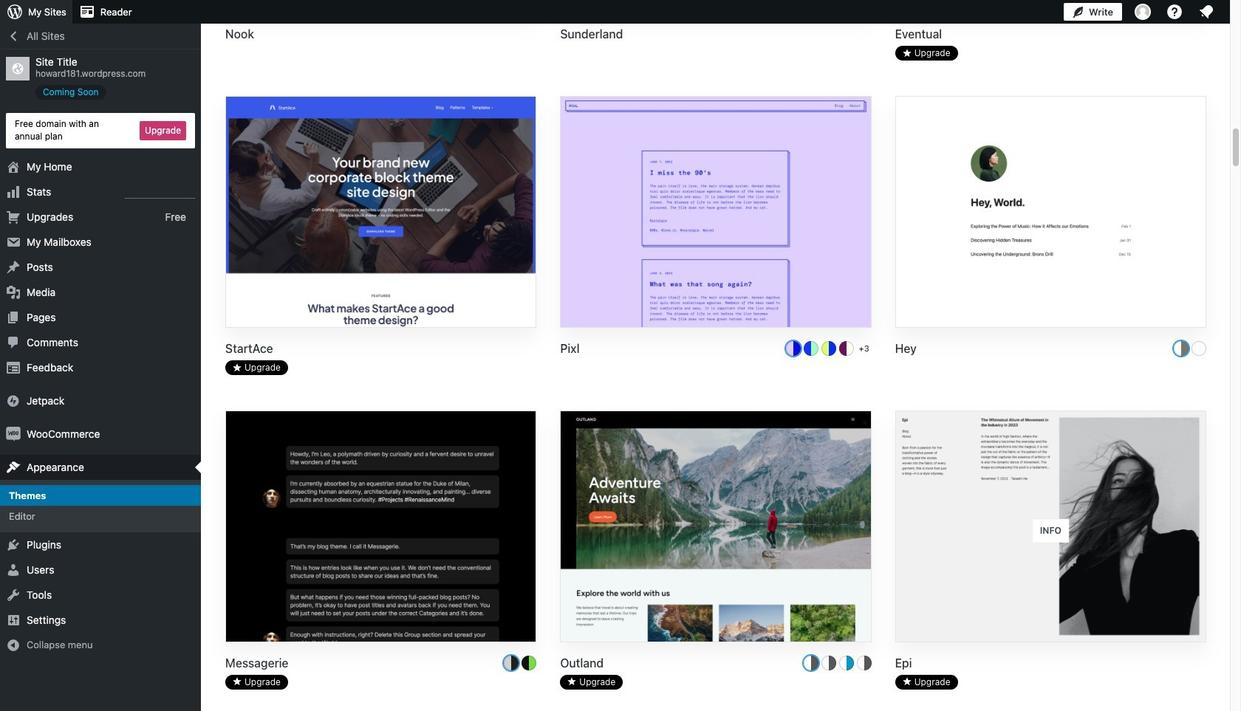 Task type: locate. For each thing, give the bounding box(es) containing it.
hey is a simple personal blog theme. image
[[896, 97, 1206, 329]]

messagerie is a theme that brings the mobile messaging experience to your wordpress site. image
[[226, 412, 536, 644]]

2 img image from the top
[[6, 427, 21, 441]]

0 vertical spatial img image
[[6, 393, 21, 408]]

img image
[[6, 393, 21, 408], [6, 427, 21, 441]]

1 vertical spatial img image
[[6, 427, 21, 441]]

pixl is a simple yet opinionated blogging theme inspired by websites of the nineties. image
[[561, 97, 871, 329]]

startace is your ultimate business theme design. it is pretty valuable in assisting users in building their corporate websites, being established companies, or budding startups. image
[[226, 97, 536, 329]]

manage your notifications image
[[1198, 3, 1215, 21]]

my profile image
[[1135, 4, 1151, 20]]



Task type: describe. For each thing, give the bounding box(es) containing it.
highest hourly views 0 image
[[125, 189, 195, 198]]

1 img image from the top
[[6, 393, 21, 408]]

epi is a simple blog theme with a sticky left sidebar. image
[[896, 412, 1206, 644]]

a wordpress theme for travel-related websites and blogs designed to showcase stunning destinations around the world. image
[[561, 412, 871, 645]]

help image
[[1166, 3, 1184, 21]]



Task type: vqa. For each thing, say whether or not it's contained in the screenshot.
Manage your notifications image
yes



